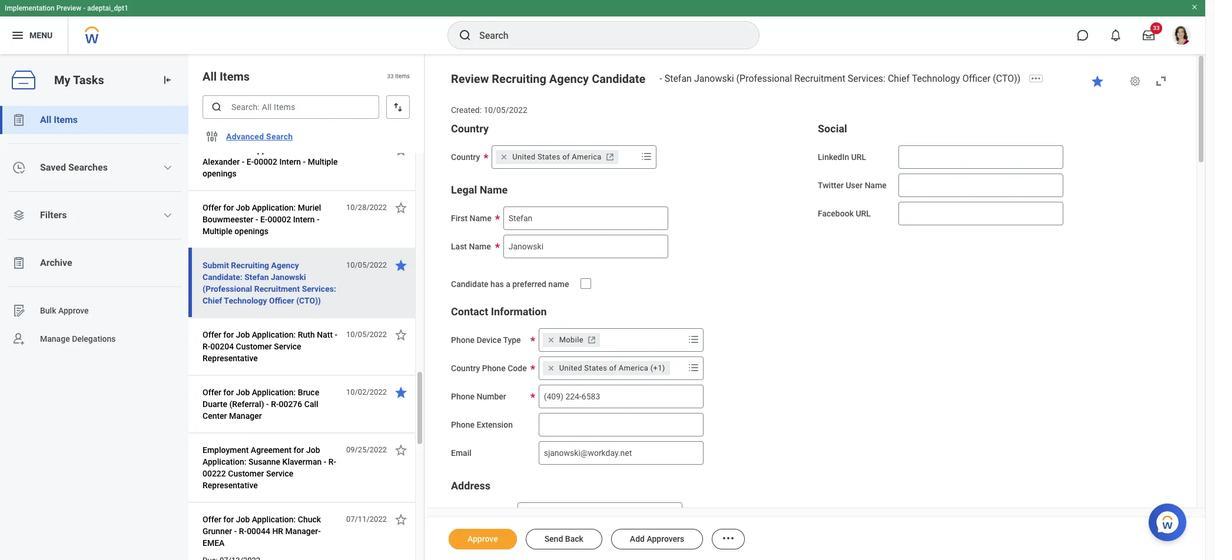 Task type: describe. For each thing, give the bounding box(es) containing it.
offer for job application: christine alexander ‎- e-00002 intern - multiple openings
[[203, 145, 338, 178]]

ruth
[[298, 330, 315, 340]]

Phone Number text field
[[539, 385, 704, 408]]

1 vertical spatial candidate
[[451, 280, 489, 289]]

facebook url
[[818, 209, 871, 218]]

number
[[477, 392, 506, 401]]

janowski inside submit recruiting agency candidate: stefan janowski (professional recruitment services: chief technology officer (cto))
[[271, 273, 306, 282]]

r- inside "offer for job application: chuck grunner ‎- r-00044 hr manager- emea"
[[239, 527, 247, 537]]

offer for job application: bruce duarte (referral) ‎- r-00276 call center manager button
[[203, 386, 340, 423]]

list containing all items
[[0, 106, 188, 353]]

notifications large image
[[1110, 29, 1122, 41]]

approve inside bulk approve link
[[58, 306, 89, 315]]

submit
[[203, 261, 229, 270]]

send
[[545, 535, 563, 544]]

last name
[[451, 242, 491, 251]]

agreement
[[251, 446, 292, 455]]

offer for job application: muriel bouwmeester ‎- e-00002 intern - multiple openings button
[[203, 201, 340, 239]]

related actions image
[[722, 532, 736, 546]]

all items button
[[0, 106, 188, 134]]

x small image
[[498, 151, 510, 163]]

stefan inside submit recruiting agency candidate: stefan janowski (professional recruitment services: chief technology officer (cto))
[[245, 273, 269, 282]]

grunner
[[203, 527, 232, 537]]

phone extension
[[451, 420, 513, 430]]

representative inside the offer for job application: ruth natt ‎- r-00204 customer service representative
[[203, 354, 258, 363]]

job for offer for job application: ruth natt ‎- r-00204 customer service representative
[[236, 330, 250, 340]]

phone for phone number
[[451, 392, 475, 401]]

33 for 33
[[1153, 25, 1160, 31]]

r- inside employment agreement for job application: susanne klaverman ‎- r- 00222 customer service representative
[[329, 458, 336, 467]]

address group
[[451, 479, 1173, 561]]

33 items
[[387, 73, 410, 80]]

clipboard image for archive
[[12, 256, 26, 270]]

saved searches button
[[0, 154, 188, 182]]

all items inside item list element
[[203, 69, 250, 84]]

- inside offer for job application: muriel bouwmeester ‎- e-00002 intern - multiple openings
[[317, 215, 320, 224]]

application: for duarte
[[252, 388, 296, 398]]

intern for christine
[[279, 157, 301, 167]]

chief inside submit recruiting agency candidate: stefan janowski (professional recruitment services: chief technology officer (cto))
[[203, 296, 222, 306]]

Email text field
[[539, 441, 704, 465]]

my
[[54, 73, 70, 87]]

url for linkedin url
[[851, 152, 866, 162]]

employment agreement for job application: susanne klaverman ‎- r- 00222 customer service representative
[[203, 446, 336, 491]]

phone for phone extension
[[451, 420, 475, 430]]

0 vertical spatial 10/05/2022
[[484, 105, 528, 115]]

information
[[491, 305, 547, 318]]

legal name group
[[451, 183, 806, 258]]

e- for bouwmeester
[[260, 215, 268, 224]]

susanne
[[249, 458, 280, 467]]

my tasks element
[[0, 54, 188, 561]]

(referral)
[[229, 400, 264, 409]]

states for country phone code
[[584, 364, 607, 373]]

chuck
[[298, 515, 321, 525]]

bulk
[[40, 306, 56, 315]]

country phone code
[[451, 364, 527, 373]]

address button
[[451, 480, 491, 492]]

clipboard image for all items
[[12, 113, 26, 127]]

offer for offer for job application: muriel bouwmeester ‎- e-00002 intern - multiple openings
[[203, 203, 221, 213]]

delegations
[[72, 334, 116, 344]]

email
[[451, 448, 472, 458]]

items
[[395, 73, 410, 80]]

facebook
[[818, 209, 854, 218]]

09/25/2022
[[346, 446, 387, 455]]

‎- for alexander
[[242, 157, 245, 167]]

manage delegations
[[40, 334, 116, 344]]

searches
[[68, 162, 108, 173]]

10/28/2022
[[346, 203, 387, 212]]

mobile, press delete to clear value, ctrl + enter opens in new window. option
[[543, 333, 600, 347]]

offer for job application: bruce duarte (referral) ‎- r-00276 call center manager
[[203, 388, 319, 421]]

offer for offer for job application: bruce duarte (referral) ‎- r-00276 call center manager
[[203, 388, 221, 398]]

of for country phone code
[[609, 364, 617, 373]]

united states of america (+1)
[[559, 364, 665, 373]]

saved
[[40, 162, 66, 173]]

ext link image for country
[[604, 151, 616, 163]]

social group
[[818, 122, 1173, 225]]

0 vertical spatial technology
[[912, 73, 960, 84]]

1 star image from the top
[[394, 143, 408, 157]]

for for offer for job application: bruce duarte (referral) ‎- r-00276 call center manager
[[223, 388, 234, 398]]

sort image
[[392, 101, 404, 113]]

fullscreen image
[[1154, 74, 1168, 88]]

twitter user name
[[818, 181, 887, 190]]

has
[[491, 280, 504, 289]]

offer for job application: chuck grunner ‎- r-00044 hr manager- emea button
[[203, 513, 340, 551]]

recruiting for submit
[[231, 261, 269, 270]]

‎- for bouwmeester
[[256, 215, 258, 224]]

user
[[846, 181, 863, 190]]

name inside social group
[[865, 181, 887, 190]]

chevron down image for saved searches
[[163, 163, 173, 173]]

christine
[[298, 145, 331, 155]]

created: 10/05/2022
[[451, 105, 528, 115]]

country for country phone code
[[451, 364, 480, 373]]

america for country phone code
[[619, 364, 649, 373]]

contact
[[451, 305, 488, 318]]

united states of america element
[[513, 152, 602, 162]]

job for offer for job application: bruce duarte (referral) ‎- r-00276 call center manager
[[236, 388, 250, 398]]

Search: All Items text field
[[203, 95, 379, 119]]

of for country
[[563, 152, 570, 161]]

linkedin
[[818, 152, 849, 162]]

preferred
[[513, 280, 546, 289]]

type
[[503, 335, 521, 345]]

name
[[549, 280, 569, 289]]

manage
[[40, 334, 70, 344]]

all inside button
[[40, 114, 51, 125]]

Twitter User Name text field
[[899, 174, 1064, 197]]

10/05/2022 for submit recruiting agency candidate: stefan janowski (professional recruitment services: chief technology officer (cto))
[[346, 261, 387, 270]]

00044
[[247, 527, 270, 537]]

add approvers button
[[611, 529, 703, 550]]

bouwmeester
[[203, 215, 254, 224]]

0 vertical spatial candidate
[[592, 72, 646, 86]]

recruiting for review
[[492, 72, 546, 86]]

service inside employment agreement for job application: susanne klaverman ‎- r- 00222 customer service representative
[[266, 469, 293, 479]]

justify image
[[11, 28, 25, 42]]

my tasks
[[54, 73, 104, 87]]

customer inside the offer for job application: ruth natt ‎- r-00204 customer service representative
[[236, 342, 272, 352]]

bulk approve link
[[0, 297, 188, 325]]

agency for candidate:
[[271, 261, 299, 270]]

review
[[451, 72, 489, 86]]

transformation import image
[[161, 74, 173, 86]]

x small image for phone device type
[[545, 334, 557, 346]]

10/05/2022 for offer for job application: ruth natt ‎- r-00204 customer service representative
[[346, 330, 387, 339]]

Last Name text field
[[503, 235, 668, 258]]

menu
[[29, 30, 53, 40]]

LinkedIn URL text field
[[899, 145, 1064, 169]]

united states of america, press delete to clear value, ctrl + enter opens in new window. option
[[496, 150, 618, 164]]

inbox large image
[[1143, 29, 1155, 41]]

configure image
[[205, 130, 219, 144]]

review recruiting agency candidate
[[451, 72, 646, 86]]

states for country
[[538, 152, 560, 161]]

agency for candidate
[[549, 72, 589, 86]]

1 horizontal spatial stefan
[[665, 73, 692, 84]]

application: for alexander
[[252, 145, 296, 155]]

url for facebook url
[[856, 209, 871, 218]]

approvers
[[647, 535, 685, 544]]

star image left gear icon
[[1091, 74, 1105, 88]]

Facebook URL text field
[[899, 202, 1064, 225]]

address
[[451, 480, 491, 492]]

1 horizontal spatial officer
[[963, 73, 991, 84]]

manager-
[[285, 527, 321, 537]]

extension
[[477, 420, 513, 430]]

mobile element
[[559, 335, 584, 345]]

1 horizontal spatial services:
[[848, 73, 886, 84]]

united for country
[[513, 152, 536, 161]]

star image for offer for job application: ruth natt ‎- r-00204 customer service representative
[[394, 328, 408, 342]]

perspective image
[[12, 208, 26, 223]]

back
[[565, 535, 584, 544]]

10/02/2022
[[346, 388, 387, 397]]

star image for submit recruiting agency candidate: stefan janowski (professional recruitment services: chief technology officer (cto))
[[394, 259, 408, 273]]

for for offer for job application: muriel bouwmeester ‎- e-00002 intern - multiple openings
[[223, 203, 234, 213]]

send back button
[[526, 529, 602, 550]]

clock check image
[[12, 161, 26, 175]]

07/11/2022
[[346, 515, 387, 524]]

bruce
[[298, 388, 319, 398]]

duarte
[[203, 400, 227, 409]]

First Name text field
[[503, 207, 668, 230]]

add
[[630, 535, 645, 544]]

implementation
[[5, 4, 55, 12]]

job inside employment agreement for job application: susanne klaverman ‎- r- 00222 customer service representative
[[306, 446, 320, 455]]

legal name button
[[451, 184, 508, 196]]

0 vertical spatial janowski
[[694, 73, 734, 84]]

code
[[508, 364, 527, 373]]

multiple for offer for job application: christine alexander ‎- e-00002 intern - multiple openings
[[308, 157, 338, 167]]

00204
[[210, 342, 234, 352]]

2 country from the top
[[451, 152, 480, 162]]

00276
[[279, 400, 302, 409]]

00002 for bouwmeester
[[268, 215, 291, 224]]



Task type: locate. For each thing, give the bounding box(es) containing it.
application: down the search
[[252, 145, 296, 155]]

0 horizontal spatial services:
[[302, 284, 336, 294]]

job inside offer for job application: muriel bouwmeester ‎- e-00002 intern - multiple openings
[[236, 203, 250, 213]]

1 horizontal spatial america
[[619, 364, 649, 373]]

0 vertical spatial url
[[851, 152, 866, 162]]

for inside the offer for job application: ruth natt ‎- r-00204 customer service representative
[[223, 330, 234, 340]]

0 horizontal spatial e-
[[247, 157, 254, 167]]

1 horizontal spatial united
[[559, 364, 582, 373]]

0 vertical spatial 00002
[[254, 157, 277, 167]]

candidate
[[592, 72, 646, 86], [451, 280, 489, 289]]

1 horizontal spatial multiple
[[308, 157, 338, 167]]

america for country
[[572, 152, 602, 161]]

customer inside employment agreement for job application: susanne klaverman ‎- r- 00222 customer service representative
[[228, 469, 264, 479]]

hr
[[272, 527, 283, 537]]

advanced
[[226, 132, 264, 141]]

offer up duarte
[[203, 388, 221, 398]]

0 vertical spatial officer
[[963, 73, 991, 84]]

america inside option
[[619, 364, 649, 373]]

1 offer from the top
[[203, 145, 221, 155]]

clipboard image inside "all items" button
[[12, 113, 26, 127]]

application: down employment
[[203, 458, 246, 467]]

muriel
[[298, 203, 321, 213]]

offer for offer for job application: ruth natt ‎- r-00204 customer service representative
[[203, 330, 221, 340]]

0 vertical spatial openings
[[203, 169, 237, 178]]

1 vertical spatial items
[[54, 114, 78, 125]]

clipboard image left archive at left top
[[12, 256, 26, 270]]

0 horizontal spatial (professional
[[203, 284, 252, 294]]

agency down "search workday" search box
[[549, 72, 589, 86]]

all items inside button
[[40, 114, 78, 125]]

1 vertical spatial technology
[[224, 296, 267, 306]]

prompts image
[[687, 332, 701, 347], [687, 361, 701, 375]]

1 vertical spatial recruitment
[[254, 284, 300, 294]]

star image right 09/25/2022
[[394, 443, 408, 458]]

country down country button
[[451, 152, 480, 162]]

job inside offer for job application: bruce duarte (referral) ‎- r-00276 call center manager
[[236, 388, 250, 398]]

united inside option
[[559, 364, 582, 373]]

33 left profile logan mcneil image
[[1153, 25, 1160, 31]]

1 horizontal spatial (professional
[[737, 73, 792, 84]]

items inside item list element
[[220, 69, 250, 84]]

1 vertical spatial intern
[[293, 215, 315, 224]]

10/05/2022 right natt
[[346, 330, 387, 339]]

recruiting up candidate:
[[231, 261, 269, 270]]

legal name
[[451, 184, 508, 196]]

3 star image from the top
[[394, 259, 408, 273]]

0 vertical spatial customer
[[236, 342, 272, 352]]

0 vertical spatial clipboard image
[[12, 113, 26, 127]]

0 horizontal spatial of
[[563, 152, 570, 161]]

0 horizontal spatial chief
[[203, 296, 222, 306]]

‎- for grunner
[[234, 527, 237, 537]]

0 horizontal spatial stefan
[[245, 273, 269, 282]]

application: inside offer for job application: muriel bouwmeester ‎- e-00002 intern - multiple openings
[[252, 203, 296, 213]]

0 horizontal spatial agency
[[271, 261, 299, 270]]

- inside menu banner
[[83, 4, 85, 12]]

multiple inside offer for job application: christine alexander ‎- e-00002 intern - multiple openings
[[308, 157, 338, 167]]

0 horizontal spatial ext link image
[[586, 334, 598, 346]]

x small image
[[545, 334, 557, 346], [545, 363, 557, 374]]

1 vertical spatial e-
[[260, 215, 268, 224]]

1 horizontal spatial 33
[[1153, 25, 1160, 31]]

application: left 'ruth'
[[252, 330, 296, 340]]

service inside the offer for job application: ruth natt ‎- r-00204 customer service representative
[[274, 342, 301, 352]]

contact information group
[[451, 305, 806, 465]]

united right x small icon
[[513, 152, 536, 161]]

0 vertical spatial country
[[451, 122, 489, 135]]

technology inside submit recruiting agency candidate: stefan janowski (professional recruitment services: chief technology officer (cto))
[[224, 296, 267, 306]]

application: inside the offer for job application: ruth natt ‎- r-00204 customer service representative
[[252, 330, 296, 340]]

action bar region
[[425, 518, 1206, 561]]

star image for offer for job application: muriel bouwmeester ‎- e-00002 intern - multiple openings
[[394, 201, 408, 215]]

33 inside button
[[1153, 25, 1160, 31]]

all items down the my
[[40, 114, 78, 125]]

job up "klaverman"
[[306, 446, 320, 455]]

device
[[477, 335, 501, 345]]

offer for offer for job application: chuck grunner ‎- r-00044 hr manager- emea
[[203, 515, 221, 525]]

2 prompts image from the top
[[687, 361, 701, 375]]

for up 'alexander'
[[223, 145, 234, 155]]

offer up "grunner"
[[203, 515, 221, 525]]

name right first
[[470, 214, 492, 223]]

offer for job application: christine alexander ‎- e-00002 intern - multiple openings button
[[203, 143, 340, 181]]

created:
[[451, 105, 482, 115]]

1 vertical spatial multiple
[[203, 227, 233, 236]]

1 vertical spatial chevron down image
[[163, 211, 173, 220]]

items down the my
[[54, 114, 78, 125]]

submit recruiting agency candidate: stefan janowski (professional recruitment services: chief technology officer (cto))
[[203, 261, 336, 306]]

for up bouwmeester
[[223, 203, 234, 213]]

e- inside offer for job application: christine alexander ‎- e-00002 intern - multiple openings
[[247, 157, 254, 167]]

for inside offer for job application: muriel bouwmeester ‎- e-00002 intern - multiple openings
[[223, 203, 234, 213]]

clipboard image
[[12, 113, 26, 127], [12, 256, 26, 270]]

item list element
[[188, 54, 425, 561]]

r- inside offer for job application: bruce duarte (referral) ‎- r-00276 call center manager
[[271, 400, 279, 409]]

add approvers
[[630, 535, 685, 544]]

r- right "klaverman"
[[329, 458, 336, 467]]

offer up 00204
[[203, 330, 221, 340]]

00002 right bouwmeester
[[268, 215, 291, 224]]

1 vertical spatial customer
[[228, 469, 264, 479]]

user plus image
[[12, 332, 26, 346]]

1 vertical spatial america
[[619, 364, 649, 373]]

2 chevron down image from the top
[[163, 211, 173, 220]]

customer right 00204
[[236, 342, 272, 352]]

filters
[[40, 210, 67, 221]]

employment agreement for job application: susanne klaverman ‎- r- 00222 customer service representative button
[[203, 443, 340, 493]]

last
[[451, 242, 467, 251]]

application: for grunner
[[252, 515, 296, 525]]

0 horizontal spatial officer
[[269, 296, 294, 306]]

(+1)
[[651, 364, 665, 373]]

states inside option
[[538, 152, 560, 161]]

1 vertical spatial chief
[[203, 296, 222, 306]]

search
[[266, 132, 293, 141]]

r-
[[203, 342, 210, 352], [271, 400, 279, 409], [329, 458, 336, 467], [239, 527, 247, 537]]

00002
[[254, 157, 277, 167], [268, 215, 291, 224]]

1 vertical spatial officer
[[269, 296, 294, 306]]

ext link image for phone device type
[[586, 334, 598, 346]]

(cto))
[[993, 73, 1021, 84], [296, 296, 321, 306]]

chevron down image
[[163, 163, 173, 173], [163, 211, 173, 220]]

2 star image from the top
[[394, 201, 408, 215]]

prompts image for country phone code
[[687, 361, 701, 375]]

alexander
[[203, 157, 240, 167]]

items up search icon at the top left of the page
[[220, 69, 250, 84]]

0 vertical spatial agency
[[549, 72, 589, 86]]

job inside the offer for job application: ruth natt ‎- r-00204 customer service representative
[[236, 330, 250, 340]]

- stefan janowski (professional recruitment services: chief technology officer (cto)) element
[[660, 73, 1028, 84]]

name for first name
[[470, 214, 492, 223]]

1 vertical spatial (professional
[[203, 284, 252, 294]]

approve down address
[[468, 535, 498, 544]]

e- for alexander
[[247, 157, 254, 167]]

ext link image inside united states of america, press delete to clear value, ctrl + enter opens in new window. option
[[604, 151, 616, 163]]

chevron down image inside saved searches dropdown button
[[163, 163, 173, 173]]

approve inside approve button
[[468, 535, 498, 544]]

0 horizontal spatial 33
[[387, 73, 394, 80]]

1 horizontal spatial recruitment
[[795, 73, 846, 84]]

employment
[[203, 446, 249, 455]]

job up (referral)
[[236, 388, 250, 398]]

recruiting up the created: 10/05/2022
[[492, 72, 546, 86]]

first name
[[451, 214, 492, 223]]

of inside option
[[609, 364, 617, 373]]

phone
[[451, 335, 475, 345], [482, 364, 506, 373], [451, 392, 475, 401], [451, 420, 475, 430]]

r- inside the offer for job application: ruth natt ‎- r-00204 customer service representative
[[203, 342, 210, 352]]

0 horizontal spatial all
[[40, 114, 51, 125]]

1 horizontal spatial janowski
[[694, 73, 734, 84]]

intern inside offer for job application: muriel bouwmeester ‎- e-00002 intern - multiple openings
[[293, 215, 315, 224]]

for inside "offer for job application: chuck grunner ‎- r-00044 hr manager- emea"
[[223, 515, 234, 525]]

contact information
[[451, 305, 547, 318]]

multiple down bouwmeester
[[203, 227, 233, 236]]

recruitment up 'ruth'
[[254, 284, 300, 294]]

stefan
[[665, 73, 692, 84], [245, 273, 269, 282]]

clipboard image inside archive "button"
[[12, 256, 26, 270]]

phone left code
[[482, 364, 506, 373]]

recruitment up social 'button' on the top right of the page
[[795, 73, 846, 84]]

1 horizontal spatial approve
[[468, 535, 498, 544]]

name right legal
[[480, 184, 508, 196]]

job for offer for job application: muriel bouwmeester ‎- e-00002 intern - multiple openings
[[236, 203, 250, 213]]

1 horizontal spatial chief
[[888, 73, 910, 84]]

for
[[223, 145, 234, 155], [223, 203, 234, 213], [223, 330, 234, 340], [223, 388, 234, 398], [294, 446, 304, 455], [223, 515, 234, 525]]

00002 inside offer for job application: muriel bouwmeester ‎- e-00002 intern - multiple openings
[[268, 215, 291, 224]]

(professional inside submit recruiting agency candidate: stefan janowski (professional recruitment services: chief technology officer (cto))
[[203, 284, 252, 294]]

1 vertical spatial (cto))
[[296, 296, 321, 306]]

33
[[1153, 25, 1160, 31], [387, 73, 394, 80]]

1 horizontal spatial recruiting
[[492, 72, 546, 86]]

33 button
[[1136, 22, 1163, 48]]

‎- right bouwmeester
[[256, 215, 258, 224]]

intern for muriel
[[293, 215, 315, 224]]

representative inside employment agreement for job application: susanne klaverman ‎- r- 00222 customer service representative
[[203, 481, 258, 491]]

application: inside "offer for job application: chuck grunner ‎- r-00044 hr manager- emea"
[[252, 515, 296, 525]]

name right user
[[865, 181, 887, 190]]

4 star image from the top
[[394, 328, 408, 342]]

united for country phone code
[[559, 364, 582, 373]]

candidate up "contact"
[[451, 280, 489, 289]]

adeptai_dpt1
[[87, 4, 128, 12]]

menu banner
[[0, 0, 1206, 54]]

1 horizontal spatial (cto))
[[993, 73, 1021, 84]]

offer down configure icon on the left of the page
[[203, 145, 221, 155]]

offer for offer for job application: christine alexander ‎- e-00002 intern - multiple openings
[[203, 145, 221, 155]]

star image
[[394, 143, 408, 157], [394, 201, 408, 215], [394, 259, 408, 273], [394, 328, 408, 342]]

ext link image left prompts icon
[[604, 151, 616, 163]]

united down mobile, press delete to clear value, ctrl + enter opens in new window. option
[[559, 364, 582, 373]]

x small image left mobile element
[[545, 334, 557, 346]]

multiple for offer for job application: muriel bouwmeester ‎- e-00002 intern - multiple openings
[[203, 227, 233, 236]]

0 vertical spatial america
[[572, 152, 602, 161]]

name
[[865, 181, 887, 190], [480, 184, 508, 196], [470, 214, 492, 223], [469, 242, 491, 251]]

1 horizontal spatial ext link image
[[604, 151, 616, 163]]

united
[[513, 152, 536, 161], [559, 364, 582, 373]]

for inside offer for job application: bruce duarte (referral) ‎- r-00276 call center manager
[[223, 388, 234, 398]]

‎- right "grunner"
[[234, 527, 237, 537]]

offer inside offer for job application: christine alexander ‎- e-00002 intern - multiple openings
[[203, 145, 221, 155]]

offer inside the offer for job application: ruth natt ‎- r-00204 customer service representative
[[203, 330, 221, 340]]

united inside option
[[513, 152, 536, 161]]

Phone Extension text field
[[539, 413, 704, 437]]

multiple down christine
[[308, 157, 338, 167]]

candidate has a preferred name
[[451, 280, 569, 289]]

4 offer from the top
[[203, 388, 221, 398]]

1 vertical spatial recruiting
[[231, 261, 269, 270]]

1 representative from the top
[[203, 354, 258, 363]]

america inside option
[[572, 152, 602, 161]]

1 vertical spatial 10/05/2022
[[346, 261, 387, 270]]

00002 for alexander
[[254, 157, 277, 167]]

1 vertical spatial service
[[266, 469, 293, 479]]

0 horizontal spatial (cto))
[[296, 296, 321, 306]]

representative down 00222
[[203, 481, 258, 491]]

10/05/2022 right created:
[[484, 105, 528, 115]]

1 horizontal spatial candidate
[[592, 72, 646, 86]]

33 for 33 items
[[387, 73, 394, 80]]

1 horizontal spatial of
[[609, 364, 617, 373]]

- inside offer for job application: christine alexander ‎- e-00002 intern - multiple openings
[[303, 157, 306, 167]]

officer inside submit recruiting agency candidate: stefan janowski (professional recruitment services: chief technology officer (cto))
[[269, 296, 294, 306]]

recruitment inside submit recruiting agency candidate: stefan janowski (professional recruitment services: chief technology officer (cto))
[[254, 284, 300, 294]]

(cto)) inside submit recruiting agency candidate: stefan janowski (professional recruitment services: chief technology officer (cto))
[[296, 296, 321, 306]]

ext link image
[[604, 151, 616, 163], [586, 334, 598, 346]]

rename image
[[12, 304, 26, 318]]

for inside offer for job application: christine alexander ‎- e-00002 intern - multiple openings
[[223, 145, 234, 155]]

first
[[451, 214, 468, 223]]

r- up duarte
[[203, 342, 210, 352]]

2 vertical spatial country
[[451, 364, 480, 373]]

r- right "grunner"
[[239, 527, 247, 537]]

phone up email
[[451, 420, 475, 430]]

tasks
[[73, 73, 104, 87]]

linkedin url
[[818, 152, 866, 162]]

openings inside offer for job application: christine alexander ‎- e-00002 intern - multiple openings
[[203, 169, 237, 178]]

intern down muriel
[[293, 215, 315, 224]]

intern inside offer for job application: christine alexander ‎- e-00002 intern - multiple openings
[[279, 157, 301, 167]]

intern down christine
[[279, 157, 301, 167]]

00002 inside offer for job application: christine alexander ‎- e-00002 intern - multiple openings
[[254, 157, 277, 167]]

technology
[[912, 73, 960, 84], [224, 296, 267, 306]]

archive button
[[0, 249, 188, 277]]

application: for bouwmeester
[[252, 203, 296, 213]]

agency down offer for job application: muriel bouwmeester ‎- e-00002 intern - multiple openings button
[[271, 261, 299, 270]]

1 vertical spatial clipboard image
[[12, 256, 26, 270]]

3 offer from the top
[[203, 330, 221, 340]]

1 vertical spatial country
[[451, 152, 480, 162]]

close environment banner image
[[1191, 4, 1199, 11]]

natt
[[317, 330, 333, 340]]

send back
[[545, 535, 584, 544]]

phone left device
[[451, 335, 475, 345]]

0 horizontal spatial approve
[[58, 306, 89, 315]]

33 inside item list element
[[387, 73, 394, 80]]

united states of america (+1), press delete to clear value. option
[[543, 361, 670, 375]]

united states of america
[[513, 152, 602, 161]]

call
[[304, 400, 318, 409]]

ext link image right mobile element
[[586, 334, 598, 346]]

prompts image
[[640, 149, 654, 164]]

2 clipboard image from the top
[[12, 256, 26, 270]]

country up phone number
[[451, 364, 480, 373]]

0 vertical spatial ext link image
[[604, 151, 616, 163]]

clipboard image up clock check 'image' in the left top of the page
[[12, 113, 26, 127]]

for for offer for job application: ruth natt ‎- r-00204 customer service representative
[[223, 330, 234, 340]]

job inside "offer for job application: chuck grunner ‎- r-00044 hr manager- emea"
[[236, 515, 250, 525]]

for up "klaverman"
[[294, 446, 304, 455]]

10/05/2022
[[484, 105, 528, 115], [346, 261, 387, 270], [346, 330, 387, 339]]

job inside offer for job application: christine alexander ‎- e-00002 intern - multiple openings
[[236, 145, 250, 155]]

multiple
[[308, 157, 338, 167], [203, 227, 233, 236]]

1 chevron down image from the top
[[163, 163, 173, 173]]

service down 'ruth'
[[274, 342, 301, 352]]

0 vertical spatial recruitment
[[795, 73, 846, 84]]

‎- right (referral)
[[266, 400, 269, 409]]

‎- inside offer for job application: christine alexander ‎- e-00002 intern - multiple openings
[[242, 157, 245, 167]]

application: for natt
[[252, 330, 296, 340]]

10/05/2022 down 10/28/2022
[[346, 261, 387, 270]]

application: inside employment agreement for job application: susanne klaverman ‎- r- 00222 customer service representative
[[203, 458, 246, 467]]

service down susanne
[[266, 469, 293, 479]]

url right linkedin
[[851, 152, 866, 162]]

agency inside submit recruiting agency candidate: stefan janowski (professional recruitment services: chief technology officer (cto))
[[271, 261, 299, 270]]

e- right bouwmeester
[[260, 215, 268, 224]]

1 vertical spatial services:
[[302, 284, 336, 294]]

prompts image for phone device type
[[687, 332, 701, 347]]

0 horizontal spatial recruiting
[[231, 261, 269, 270]]

list
[[0, 106, 188, 353]]

2 offer from the top
[[203, 203, 221, 213]]

name for last name
[[469, 242, 491, 251]]

0 vertical spatial all items
[[203, 69, 250, 84]]

r- right (referral)
[[271, 400, 279, 409]]

name for legal name
[[480, 184, 508, 196]]

united states of america (+1) element
[[559, 363, 665, 374]]

archive
[[40, 257, 72, 269]]

Search Workday  search field
[[479, 22, 735, 48]]

00002 down advanced search button
[[254, 157, 277, 167]]

1 horizontal spatial all items
[[203, 69, 250, 84]]

0 horizontal spatial america
[[572, 152, 602, 161]]

2 x small image from the top
[[545, 363, 557, 374]]

1 horizontal spatial e-
[[260, 215, 268, 224]]

multiple inside offer for job application: muriel bouwmeester ‎- e-00002 intern - multiple openings
[[203, 227, 233, 236]]

offer for job application: ruth natt ‎- r-00204 customer service representative button
[[203, 328, 340, 366]]

job for offer for job application: chuck grunner ‎- r-00044 hr manager- emea
[[236, 515, 250, 525]]

offer up bouwmeester
[[203, 203, 221, 213]]

‎- right 'alexander'
[[242, 157, 245, 167]]

0 vertical spatial stefan
[[665, 73, 692, 84]]

of inside option
[[563, 152, 570, 161]]

openings for bouwmeester
[[235, 227, 269, 236]]

‎- for natt
[[335, 330, 338, 340]]

all inside item list element
[[203, 69, 217, 84]]

application: up hr in the left of the page
[[252, 515, 296, 525]]

2 vertical spatial 10/05/2022
[[346, 330, 387, 339]]

1 clipboard image from the top
[[12, 113, 26, 127]]

a
[[506, 280, 510, 289]]

1 vertical spatial prompts image
[[687, 361, 701, 375]]

x small image for country phone code
[[545, 363, 557, 374]]

advanced search
[[226, 132, 293, 141]]

0 horizontal spatial janowski
[[271, 273, 306, 282]]

1 horizontal spatial all
[[203, 69, 217, 84]]

offer for job application: chuck grunner ‎- r-00044 hr manager- emea
[[203, 515, 321, 548]]

emea
[[203, 539, 225, 548]]

0 vertical spatial chevron down image
[[163, 163, 173, 173]]

profile logan mcneil image
[[1173, 26, 1191, 47]]

phone left number
[[451, 392, 475, 401]]

for for offer for job application: christine alexander ‎- e-00002 intern - multiple openings
[[223, 145, 234, 155]]

0 vertical spatial all
[[203, 69, 217, 84]]

e- down advanced
[[247, 157, 254, 167]]

social button
[[818, 122, 847, 135]]

0 vertical spatial services:
[[848, 73, 886, 84]]

openings inside offer for job application: muriel bouwmeester ‎- e-00002 intern - multiple openings
[[235, 227, 269, 236]]

bulk approve
[[40, 306, 89, 315]]

country inside contact information group
[[451, 364, 480, 373]]

1 x small image from the top
[[545, 334, 557, 346]]

name right the last
[[469, 242, 491, 251]]

legal
[[451, 184, 477, 196]]

0 vertical spatial united
[[513, 152, 536, 161]]

‎- right "klaverman"
[[324, 458, 326, 467]]

x small image inside united states of america (+1), press delete to clear value. option
[[545, 363, 557, 374]]

phone device type
[[451, 335, 521, 345]]

0 vertical spatial chief
[[888, 73, 910, 84]]

job down submit recruiting agency candidate: stefan janowski (professional recruitment services: chief technology officer (cto))
[[236, 330, 250, 340]]

1 vertical spatial openings
[[235, 227, 269, 236]]

all up search icon at the top left of the page
[[203, 69, 217, 84]]

0 horizontal spatial multiple
[[203, 227, 233, 236]]

offer inside "offer for job application: chuck grunner ‎- r-00044 hr manager- emea"
[[203, 515, 221, 525]]

country for country button
[[451, 122, 489, 135]]

1 vertical spatial x small image
[[545, 363, 557, 374]]

items
[[220, 69, 250, 84], [54, 114, 78, 125]]

application: inside offer for job application: bruce duarte (referral) ‎- r-00276 call center manager
[[252, 388, 296, 398]]

application: left muriel
[[252, 203, 296, 213]]

0 vertical spatial representative
[[203, 354, 258, 363]]

1 vertical spatial states
[[584, 364, 607, 373]]

search image
[[211, 101, 223, 113]]

‎- inside employment agreement for job application: susanne klaverman ‎- r- 00222 customer service representative
[[324, 458, 326, 467]]

1 vertical spatial of
[[609, 364, 617, 373]]

country button
[[451, 122, 489, 135]]

recruiting inside submit recruiting agency candidate: stefan janowski (professional recruitment services: chief technology officer (cto))
[[231, 261, 269, 270]]

1 horizontal spatial items
[[220, 69, 250, 84]]

0 vertical spatial of
[[563, 152, 570, 161]]

0 horizontal spatial all items
[[40, 114, 78, 125]]

1 country from the top
[[451, 122, 489, 135]]

url right facebook
[[856, 209, 871, 218]]

approve right bulk
[[58, 306, 89, 315]]

e- inside offer for job application: muriel bouwmeester ‎- e-00002 intern - multiple openings
[[260, 215, 268, 224]]

customer down susanne
[[228, 469, 264, 479]]

x small image inside mobile, press delete to clear value, ctrl + enter opens in new window. option
[[545, 334, 557, 346]]

chevron down image inside the filters dropdown button
[[163, 211, 173, 220]]

1 vertical spatial stefan
[[245, 273, 269, 282]]

‎-
[[242, 157, 245, 167], [256, 215, 258, 224], [335, 330, 338, 340], [266, 400, 269, 409], [324, 458, 326, 467], [234, 527, 237, 537]]

0 horizontal spatial united
[[513, 152, 536, 161]]

states inside option
[[584, 364, 607, 373]]

‎- inside offer for job application: bruce duarte (referral) ‎- r-00276 call center manager
[[266, 400, 269, 409]]

0 vertical spatial approve
[[58, 306, 89, 315]]

social
[[818, 122, 847, 135]]

1 vertical spatial ext link image
[[586, 334, 598, 346]]

manage delegations link
[[0, 325, 188, 353]]

1 vertical spatial agency
[[271, 261, 299, 270]]

0 vertical spatial items
[[220, 69, 250, 84]]

job up 00044
[[236, 515, 250, 525]]

items inside "all items" button
[[54, 114, 78, 125]]

recruitment
[[795, 73, 846, 84], [254, 284, 300, 294]]

all items up search icon at the top left of the page
[[203, 69, 250, 84]]

0 vertical spatial (cto))
[[993, 73, 1021, 84]]

services: inside submit recruiting agency candidate: stefan janowski (professional recruitment services: chief technology officer (cto))
[[302, 284, 336, 294]]

1 prompts image from the top
[[687, 332, 701, 347]]

job up bouwmeester
[[236, 203, 250, 213]]

33 left items
[[387, 73, 394, 80]]

application: inside offer for job application: christine alexander ‎- e-00002 intern - multiple openings
[[252, 145, 296, 155]]

star image
[[1091, 74, 1105, 88], [394, 386, 408, 400], [394, 443, 408, 458], [394, 513, 408, 527]]

search image
[[458, 28, 472, 42]]

phone for phone device type
[[451, 335, 475, 345]]

0 vertical spatial e-
[[247, 157, 254, 167]]

3 country from the top
[[451, 364, 480, 373]]

for up duarte
[[223, 388, 234, 398]]

job for offer for job application: christine alexander ‎- e-00002 intern - multiple openings
[[236, 145, 250, 155]]

country
[[451, 122, 489, 135], [451, 152, 480, 162], [451, 364, 480, 373]]

twitter
[[818, 181, 844, 190]]

1 vertical spatial 33
[[387, 73, 394, 80]]

representative down 00204
[[203, 354, 258, 363]]

candidate down "search workday" search box
[[592, 72, 646, 86]]

‎- inside the offer for job application: ruth natt ‎- r-00204 customer service representative
[[335, 330, 338, 340]]

0 vertical spatial states
[[538, 152, 560, 161]]

1 vertical spatial united
[[559, 364, 582, 373]]

1 vertical spatial approve
[[468, 535, 498, 544]]

star image right 07/11/2022
[[394, 513, 408, 527]]

country group
[[451, 122, 806, 169]]

job down advanced
[[236, 145, 250, 155]]

(professional
[[737, 73, 792, 84], [203, 284, 252, 294]]

for inside employment agreement for job application: susanne klaverman ‎- r- 00222 customer service representative
[[294, 446, 304, 455]]

gear image
[[1130, 75, 1141, 87]]

‎- right natt
[[335, 330, 338, 340]]

offer inside offer for job application: bruce duarte (referral) ‎- r-00276 call center manager
[[203, 388, 221, 398]]

chevron down image for filters
[[163, 211, 173, 220]]

filters button
[[0, 201, 188, 230]]

country down created:
[[451, 122, 489, 135]]

offer inside offer for job application: muriel bouwmeester ‎- e-00002 intern - multiple openings
[[203, 203, 221, 213]]

5 offer from the top
[[203, 515, 221, 525]]

‎- inside offer for job application: muriel bouwmeester ‎- e-00002 intern - multiple openings
[[256, 215, 258, 224]]

service
[[274, 342, 301, 352], [266, 469, 293, 479]]

states
[[538, 152, 560, 161], [584, 364, 607, 373]]

representative
[[203, 354, 258, 363], [203, 481, 258, 491]]

services:
[[848, 73, 886, 84], [302, 284, 336, 294]]

x small image right code
[[545, 363, 557, 374]]

preview
[[56, 4, 81, 12]]

for up 00204
[[223, 330, 234, 340]]

2 representative from the top
[[203, 481, 258, 491]]

‎- inside "offer for job application: chuck grunner ‎- r-00044 hr manager- emea"
[[234, 527, 237, 537]]

for for offer for job application: chuck grunner ‎- r-00044 hr manager- emea
[[223, 515, 234, 525]]

openings down bouwmeester
[[235, 227, 269, 236]]

0 vertical spatial 33
[[1153, 25, 1160, 31]]

url
[[851, 152, 866, 162], [856, 209, 871, 218]]

openings down 'alexander'
[[203, 169, 237, 178]]

implementation preview -   adeptai_dpt1
[[5, 4, 128, 12]]

application: up 00276
[[252, 388, 296, 398]]

for up "grunner"
[[223, 515, 234, 525]]

star image right 10/02/2022
[[394, 386, 408, 400]]

openings for alexander
[[203, 169, 237, 178]]

all up saved
[[40, 114, 51, 125]]

janowski
[[694, 73, 734, 84], [271, 273, 306, 282]]



Task type: vqa. For each thing, say whether or not it's contained in the screenshot.
"33"
yes



